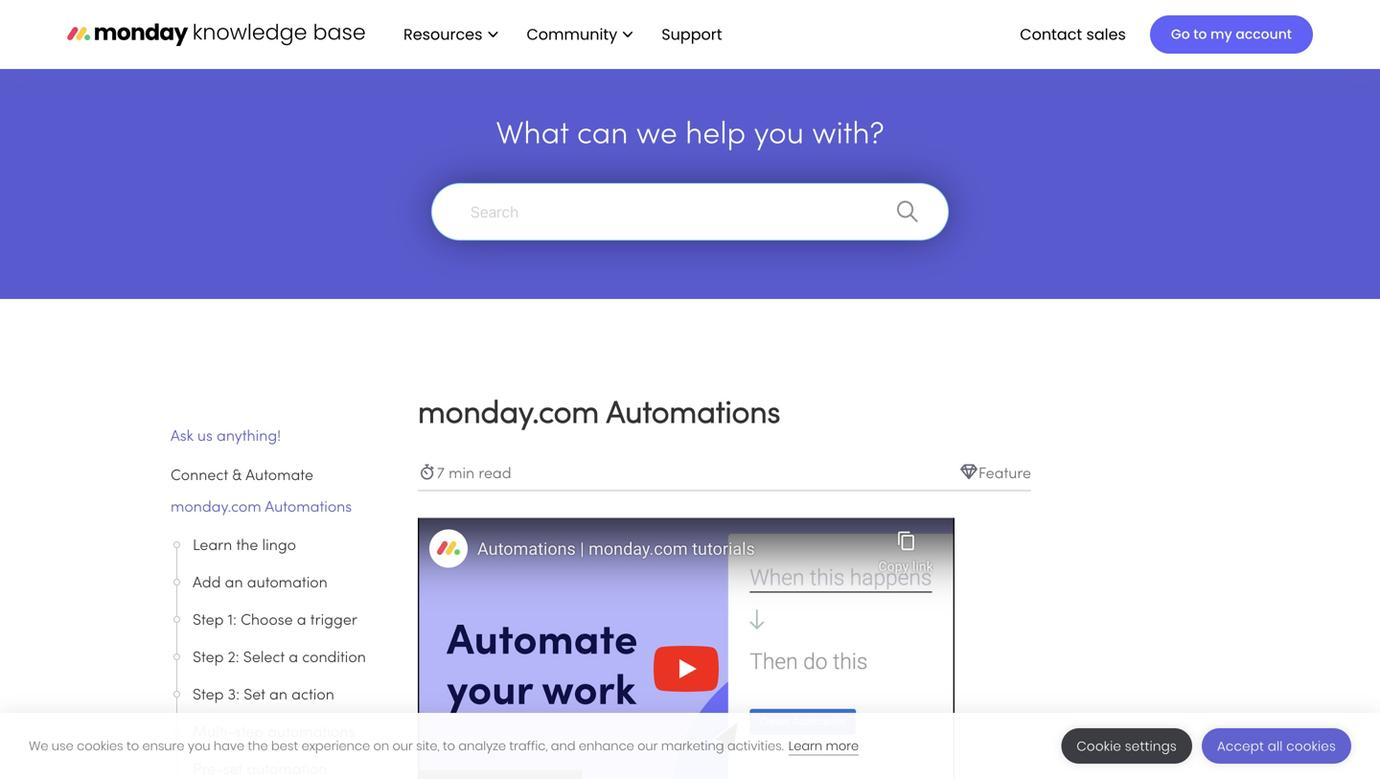 Task type: vqa. For each thing, say whether or not it's contained in the screenshot.
SUPPORT
yes



Task type: locate. For each thing, give the bounding box(es) containing it.
learn up add
[[193, 539, 232, 554]]

ask us anything! link
[[171, 426, 372, 449]]

an
[[225, 577, 243, 591], [269, 689, 288, 703]]

you right help
[[754, 121, 804, 150]]

learn
[[193, 539, 232, 554], [789, 738, 823, 755]]

multi-step automations link
[[193, 722, 371, 745]]

ask
[[171, 430, 193, 444]]

monday.com logo image
[[67, 14, 365, 54]]

enhance
[[579, 738, 634, 755]]

the left lingo
[[236, 539, 258, 554]]

ask us anything!
[[171, 430, 281, 444]]

cookies for all
[[1287, 738, 1336, 755]]

what can we help you with?
[[496, 121, 884, 150]]

1 horizontal spatial cookies
[[1287, 738, 1336, 755]]

automation
[[247, 577, 328, 591], [247, 764, 327, 778]]

0 horizontal spatial automations
[[265, 501, 352, 515]]

0 horizontal spatial you
[[188, 738, 210, 755]]

an right set
[[269, 689, 288, 703]]

1 horizontal spatial you
[[754, 121, 804, 150]]

to
[[1194, 25, 1207, 44], [127, 738, 139, 755], [443, 738, 455, 755]]

3 step from the top
[[193, 689, 224, 703]]

community
[[527, 23, 618, 45]]

list
[[384, 0, 738, 69]]

add an automation
[[193, 577, 328, 591]]

2 vertical spatial step
[[193, 689, 224, 703]]

account
[[1236, 25, 1292, 44]]

1 step from the top
[[193, 614, 224, 628]]

traffic,
[[509, 738, 548, 755]]

connect & automate
[[171, 469, 313, 484]]

learn more link
[[789, 738, 859, 756]]

1 vertical spatial monday.com automations
[[171, 501, 352, 515]]

0 vertical spatial an
[[225, 577, 243, 591]]

1 horizontal spatial monday.com automations
[[418, 400, 781, 430]]

support
[[662, 23, 722, 45]]

activities.
[[727, 738, 784, 755]]

step left 1:
[[193, 614, 224, 628]]

1 vertical spatial a
[[289, 651, 298, 666]]

0 vertical spatial automations
[[607, 400, 781, 430]]

all
[[1268, 738, 1283, 755]]

1 vertical spatial learn
[[789, 738, 823, 755]]

the up the pre-set automation
[[248, 738, 268, 755]]

0 vertical spatial the
[[236, 539, 258, 554]]

1 vertical spatial automation
[[247, 764, 327, 778]]

automations inside monday.com automations link
[[265, 501, 352, 515]]

main element
[[384, 0, 1313, 69]]

support link
[[652, 18, 738, 51], [662, 23, 728, 45]]

monday.com automations
[[418, 400, 781, 430], [171, 501, 352, 515]]

our right enhance
[[638, 738, 658, 755]]

dialog
[[0, 713, 1380, 779]]

0 vertical spatial monday.com automations
[[418, 400, 781, 430]]

1 automation from the top
[[247, 577, 328, 591]]

to left the ensure
[[127, 738, 139, 755]]

automation inside the pre-set automation
[[247, 764, 327, 778]]

cookies
[[77, 738, 123, 755], [1287, 738, 1336, 755]]

set
[[223, 764, 243, 778]]

step
[[235, 726, 264, 741]]

0 vertical spatial step
[[193, 614, 224, 628]]

1 vertical spatial step
[[193, 651, 224, 666]]

0 vertical spatial learn
[[193, 539, 232, 554]]

have
[[214, 738, 245, 755]]

main content
[[0, 58, 1380, 779]]

2 cookies from the left
[[1287, 738, 1336, 755]]

community link
[[517, 18, 642, 51]]

automations
[[607, 400, 781, 430], [265, 501, 352, 515]]

1 horizontal spatial monday.com
[[418, 400, 599, 430]]

go to my account
[[1171, 25, 1292, 44]]

action
[[292, 689, 334, 703]]

0 horizontal spatial an
[[225, 577, 243, 591]]

monday.com up read
[[418, 400, 599, 430]]

learn the lingo link
[[193, 535, 371, 558]]

1 vertical spatial you
[[188, 738, 210, 755]]

our
[[393, 738, 413, 755], [638, 738, 658, 755]]

0 horizontal spatial cookies
[[77, 738, 123, 755]]

accept
[[1217, 738, 1264, 755]]

we use cookies to ensure you have the best experience on our site, to analyze traffic, and enhance our marketing activities. learn more
[[29, 738, 859, 755]]

0 vertical spatial a
[[297, 614, 306, 628]]

a
[[297, 614, 306, 628], [289, 651, 298, 666]]

0 vertical spatial automation
[[247, 577, 328, 591]]

with?
[[812, 121, 884, 150]]

automation down best
[[247, 764, 327, 778]]

our right on
[[393, 738, 413, 755]]

step 3: set an action
[[193, 689, 334, 703]]

to right go
[[1194, 25, 1207, 44]]

can
[[577, 121, 628, 150]]

1 cookies from the left
[[77, 738, 123, 755]]

0 horizontal spatial to
[[127, 738, 139, 755]]

cookies inside button
[[1287, 738, 1336, 755]]

resources
[[404, 23, 483, 45]]

step
[[193, 614, 224, 628], [193, 651, 224, 666], [193, 689, 224, 703]]

you
[[754, 121, 804, 150], [188, 738, 210, 755]]

lingo
[[262, 539, 296, 554]]

1:
[[228, 614, 237, 628]]

None search field
[[422, 183, 959, 241]]

multi-step automations
[[193, 726, 355, 741]]

monday.com
[[418, 400, 599, 430], [171, 501, 261, 515]]

2 automation from the top
[[247, 764, 327, 778]]

go
[[1171, 25, 1190, 44]]

automation down learn the lingo link
[[247, 577, 328, 591]]

1 horizontal spatial our
[[638, 738, 658, 755]]

1 vertical spatial an
[[269, 689, 288, 703]]

feature
[[979, 467, 1031, 482]]

1 vertical spatial automations
[[265, 501, 352, 515]]

anything!
[[217, 430, 281, 444]]

resources link
[[394, 18, 508, 51]]

2 our from the left
[[638, 738, 658, 755]]

1 horizontal spatial automations
[[607, 400, 781, 430]]

cookies right all at right
[[1287, 738, 1336, 755]]

monday.com down "connect"
[[171, 501, 261, 515]]

1 vertical spatial monday.com
[[171, 501, 261, 515]]

to right site,
[[443, 738, 455, 755]]

an right add
[[225, 577, 243, 591]]

0 horizontal spatial our
[[393, 738, 413, 755]]

the inside learn the lingo link
[[236, 539, 258, 554]]

learn left more
[[789, 738, 823, 755]]

experience
[[302, 738, 370, 755]]

cookies right "use"
[[77, 738, 123, 755]]

what
[[496, 121, 569, 150]]

step left 3:
[[193, 689, 224, 703]]

sales
[[1087, 23, 1126, 45]]

analyze
[[459, 738, 506, 755]]

contact sales
[[1020, 23, 1126, 45]]

2 step from the top
[[193, 651, 224, 666]]

a left trigger
[[297, 614, 306, 628]]

1 horizontal spatial an
[[269, 689, 288, 703]]

you up pre-
[[188, 738, 210, 755]]

a right "select"
[[289, 651, 298, 666]]

step left 2:
[[193, 651, 224, 666]]

select
[[243, 651, 285, 666]]

2 horizontal spatial to
[[1194, 25, 1207, 44]]

automation for pre-set automation
[[247, 764, 327, 778]]



Task type: describe. For each thing, give the bounding box(es) containing it.
us
[[197, 430, 213, 444]]

a for condition
[[289, 651, 298, 666]]

0 vertical spatial you
[[754, 121, 804, 150]]

3:
[[228, 689, 240, 703]]

monday.com automations link
[[171, 497, 372, 520]]

cookie
[[1077, 738, 1122, 755]]

main content containing what can we help you with?
[[0, 58, 1380, 779]]

0 horizontal spatial learn
[[193, 539, 232, 554]]

a for trigger
[[297, 614, 306, 628]]

go to my account link
[[1150, 15, 1313, 54]]

learn the lingo
[[193, 539, 296, 554]]

add an automation link
[[193, 572, 371, 595]]

connect & automate link
[[171, 469, 313, 484]]

and
[[551, 738, 576, 755]]

settings
[[1125, 738, 1177, 755]]

help
[[686, 121, 746, 150]]

min
[[449, 467, 475, 482]]

we
[[636, 121, 678, 150]]

set
[[244, 689, 265, 703]]

step 1: choose a trigger link
[[193, 610, 371, 633]]

2:
[[228, 651, 239, 666]]

cookies for use
[[77, 738, 123, 755]]

step 1: choose a trigger
[[193, 614, 357, 628]]

cookie settings
[[1077, 738, 1177, 755]]

1 vertical spatial the
[[248, 738, 268, 755]]

my
[[1211, 25, 1233, 44]]

step 3: set an action link
[[193, 684, 371, 707]]

read
[[479, 467, 511, 482]]

step for step 3: set an action
[[193, 689, 224, 703]]

7 min read
[[437, 467, 511, 482]]

7
[[437, 467, 445, 482]]

ensure
[[142, 738, 185, 755]]

&
[[232, 469, 242, 484]]

step 2: select a condition
[[193, 651, 366, 666]]

step for step 1: choose a trigger
[[193, 614, 224, 628]]

contact
[[1020, 23, 1082, 45]]

connect
[[171, 469, 228, 484]]

we
[[29, 738, 48, 755]]

contact sales link
[[1011, 18, 1136, 51]]

1 our from the left
[[393, 738, 413, 755]]

site,
[[416, 738, 440, 755]]

0 horizontal spatial monday.com automations
[[171, 501, 352, 515]]

more
[[826, 738, 859, 755]]

1 horizontal spatial learn
[[789, 738, 823, 755]]

automate
[[246, 469, 313, 484]]

list containing resources
[[384, 0, 738, 69]]

dialog containing cookie settings
[[0, 713, 1380, 779]]

pre-set automation
[[193, 764, 327, 779]]

step 2: select a condition link
[[193, 647, 371, 670]]

accept all cookies
[[1217, 738, 1336, 755]]

0 vertical spatial monday.com
[[418, 400, 599, 430]]

on
[[373, 738, 389, 755]]

you inside "dialog"
[[188, 738, 210, 755]]

choose
[[241, 614, 293, 628]]

add
[[193, 577, 221, 591]]

automation for add an automation
[[247, 577, 328, 591]]

step for step 2: select a condition
[[193, 651, 224, 666]]

cookie settings button
[[1062, 729, 1192, 764]]

multi-
[[193, 726, 235, 741]]

marketing
[[661, 738, 724, 755]]

automations
[[268, 726, 355, 741]]

pre-
[[193, 764, 223, 778]]

use
[[52, 738, 74, 755]]

condition
[[302, 651, 366, 666]]

trigger
[[310, 614, 357, 628]]

best
[[271, 738, 298, 755]]

1 horizontal spatial to
[[443, 738, 455, 755]]

accept all cookies button
[[1202, 729, 1352, 764]]

0 horizontal spatial monday.com
[[171, 501, 261, 515]]

Search search field
[[431, 183, 949, 241]]

pre-set automation link
[[193, 759, 371, 779]]

to inside main "element"
[[1194, 25, 1207, 44]]



